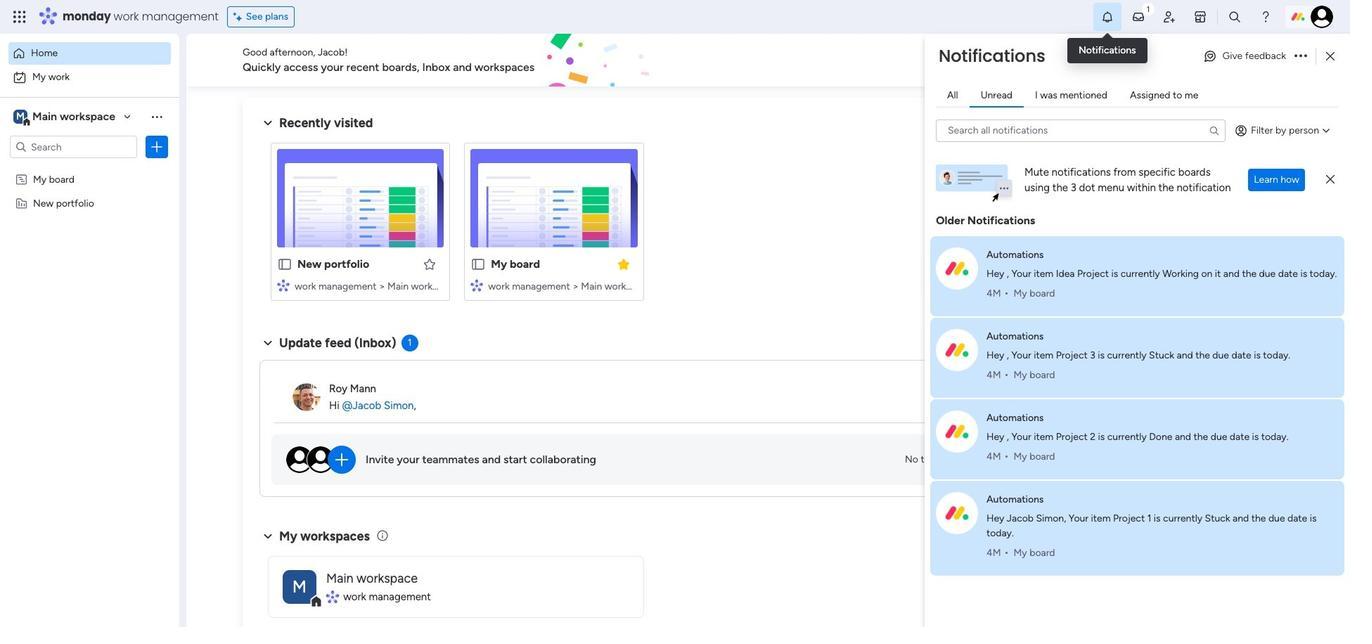 Task type: vqa. For each thing, say whether or not it's contained in the screenshot.
Options icon to the top
yes



Task type: describe. For each thing, give the bounding box(es) containing it.
close update feed (inbox) image
[[260, 335, 277, 352]]

help image
[[1259, 10, 1273, 24]]

update feed image
[[1132, 10, 1146, 24]]

getting started element
[[1076, 336, 1288, 392]]

options image
[[1295, 52, 1308, 61]]

public board image
[[277, 257, 293, 272]]

notifications image
[[1101, 10, 1115, 24]]

workspace image
[[13, 109, 27, 125]]

jacob simon image
[[1311, 6, 1334, 28]]

monday marketplace image
[[1194, 10, 1208, 24]]

workspace options image
[[150, 110, 164, 124]]

1 vertical spatial option
[[8, 66, 171, 89]]

public board image
[[471, 257, 486, 272]]

v2 user feedback image
[[1088, 52, 1098, 68]]

Search all notifications search field
[[936, 119, 1226, 142]]

0 vertical spatial option
[[8, 42, 171, 65]]

quick search results list box
[[260, 132, 1043, 318]]

give feedback image
[[1204, 49, 1218, 63]]

roy mann image
[[293, 383, 321, 412]]

select product image
[[13, 10, 27, 24]]



Task type: locate. For each thing, give the bounding box(es) containing it.
search image
[[1209, 125, 1221, 136]]

templates image image
[[1089, 106, 1275, 203]]

1 automations image from the top
[[936, 247, 979, 290]]

1 image
[[1143, 1, 1155, 17]]

close my workspaces image
[[260, 528, 277, 545]]

dialog
[[925, 34, 1351, 628]]

2 automations image from the top
[[936, 329, 979, 371]]

options image
[[150, 140, 164, 154]]

workspace image
[[283, 570, 317, 604]]

help center element
[[1076, 404, 1288, 460]]

4 automations image from the top
[[936, 492, 979, 534]]

automations image
[[936, 247, 979, 290], [936, 329, 979, 371], [936, 411, 979, 453], [936, 492, 979, 534]]

list box
[[0, 164, 179, 405]]

3 automations image from the top
[[936, 411, 979, 453]]

invite members image
[[1163, 10, 1177, 24]]

v2 bolt switch image
[[1198, 52, 1206, 68]]

option
[[8, 42, 171, 65], [8, 66, 171, 89], [0, 166, 179, 169]]

component image
[[277, 279, 290, 292]]

add to favorites image
[[423, 257, 437, 271]]

see plans image
[[233, 9, 246, 25]]

None search field
[[936, 119, 1226, 142]]

Search in workspace field
[[30, 139, 117, 155]]

remove from favorites image
[[617, 257, 631, 271]]

search everything image
[[1228, 10, 1243, 24]]

close recently visited image
[[260, 115, 277, 132]]

2 vertical spatial option
[[0, 166, 179, 169]]

workspace selection element
[[13, 108, 118, 127]]

1 element
[[401, 335, 418, 352]]



